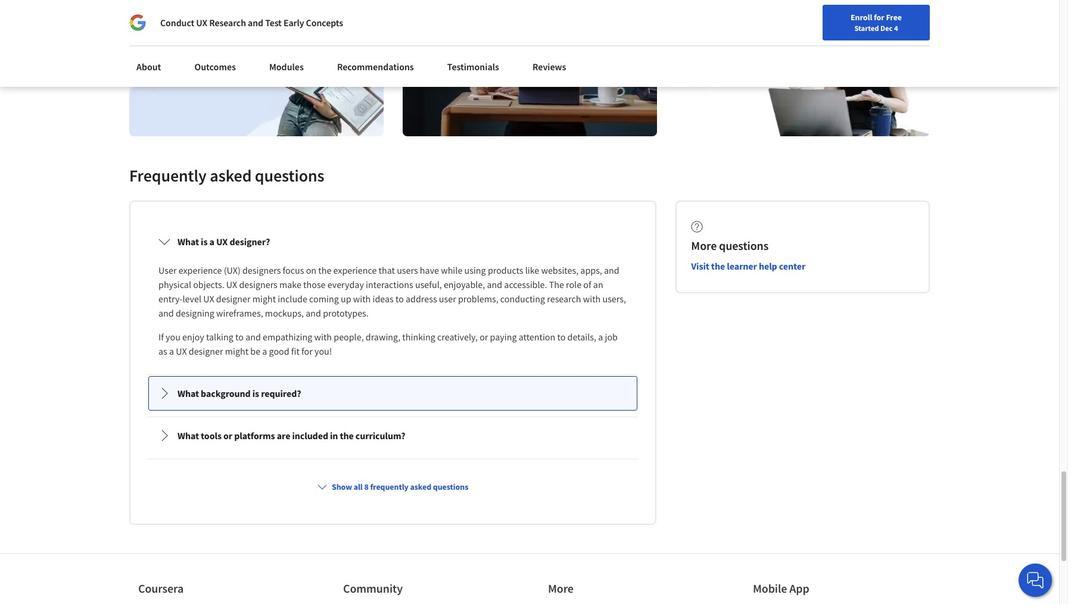 Task type: locate. For each thing, give the bounding box(es) containing it.
for up dec
[[874, 12, 885, 23]]

the right the visit on the top of page
[[711, 261, 725, 273]]

what left 'tools'
[[178, 430, 199, 442]]

is left required?
[[253, 388, 259, 400]]

or right 'tools'
[[223, 430, 232, 442]]

the
[[549, 279, 564, 291]]

wireframes,
[[216, 308, 263, 320]]

if
[[159, 332, 164, 343]]

0 vertical spatial questions
[[255, 165, 325, 187]]

for
[[874, 12, 885, 23], [302, 346, 313, 358]]

level
[[183, 293, 201, 305]]

0 horizontal spatial the
[[318, 265, 332, 277]]

0 vertical spatial might
[[253, 293, 276, 305]]

and inside if you enjoy talking to and empathizing with people, drawing, thinking creatively, or paying attention to details, a job as a ux designer might be a good fit for you!
[[246, 332, 261, 343]]

1 vertical spatial designers
[[239, 279, 278, 291]]

1 experience from the left
[[179, 265, 222, 277]]

visit
[[691, 261, 710, 273]]

free
[[886, 12, 902, 23]]

what inside "dropdown button"
[[178, 430, 199, 442]]

1 vertical spatial asked
[[410, 482, 432, 493]]

required?
[[261, 388, 301, 400]]

job
[[605, 332, 618, 343]]

questions inside dropdown button
[[433, 482, 469, 493]]

ux down objects.
[[203, 293, 214, 305]]

empathizing
[[263, 332, 312, 343]]

reviews link
[[526, 54, 574, 80]]

early
[[284, 17, 304, 29]]

your
[[746, 38, 762, 48]]

1 horizontal spatial might
[[253, 293, 276, 305]]

0 horizontal spatial more
[[548, 582, 574, 597]]

0 horizontal spatial experience
[[179, 265, 222, 277]]

1 horizontal spatial the
[[340, 430, 354, 442]]

make
[[280, 279, 302, 291]]

0 horizontal spatial might
[[225, 346, 249, 358]]

2 vertical spatial questions
[[433, 482, 469, 493]]

1 vertical spatial more
[[548, 582, 574, 597]]

2 vertical spatial what
[[178, 430, 199, 442]]

with
[[353, 293, 371, 305], [583, 293, 601, 305], [314, 332, 332, 343]]

1 horizontal spatial for
[[874, 12, 885, 23]]

enjoy
[[182, 332, 204, 343]]

collapsed list
[[145, 221, 641, 605]]

0 horizontal spatial or
[[223, 430, 232, 442]]

an
[[593, 279, 604, 291]]

to left details,
[[557, 332, 566, 343]]

0 horizontal spatial asked
[[210, 165, 252, 187]]

show
[[332, 482, 352, 493]]

outcomes
[[195, 61, 236, 73]]

1 vertical spatial what
[[178, 388, 199, 400]]

more questions
[[691, 239, 769, 253]]

what left background
[[178, 388, 199, 400]]

conduct ux research and test early concepts
[[160, 17, 343, 29]]

experience up everyday
[[333, 265, 377, 277]]

mockups,
[[265, 308, 304, 320]]

to right talking
[[235, 332, 244, 343]]

user
[[439, 293, 456, 305]]

0 vertical spatial designer
[[216, 293, 251, 305]]

0 horizontal spatial is
[[201, 236, 208, 248]]

problems,
[[458, 293, 499, 305]]

1 horizontal spatial or
[[480, 332, 488, 343]]

testimonials link
[[440, 54, 507, 80]]

prototypes.
[[323, 308, 369, 320]]

talking
[[206, 332, 234, 343]]

what for what is a ux designer?
[[178, 236, 199, 248]]

ux left designer?
[[216, 236, 228, 248]]

show notifications image
[[899, 39, 913, 53]]

1 vertical spatial questions
[[719, 239, 769, 253]]

modules link
[[262, 54, 311, 80]]

google image
[[129, 14, 146, 31]]

more for more questions
[[691, 239, 717, 253]]

mobile
[[753, 582, 787, 597]]

1 horizontal spatial more
[[691, 239, 717, 253]]

more
[[691, 239, 717, 253], [548, 582, 574, 597]]

what up physical
[[178, 236, 199, 248]]

testimonials
[[447, 61, 499, 73]]

show all 8 frequently asked questions button
[[313, 477, 473, 498]]

drawing,
[[366, 332, 401, 343]]

3 what from the top
[[178, 430, 199, 442]]

2 what from the top
[[178, 388, 199, 400]]

asked
[[210, 165, 252, 187], [410, 482, 432, 493]]

0 vertical spatial designers
[[243, 265, 281, 277]]

background
[[201, 388, 251, 400]]

a left job
[[598, 332, 603, 343]]

with up the you!
[[314, 332, 332, 343]]

8
[[364, 482, 369, 493]]

None search field
[[170, 31, 456, 55]]

designers down the (ux)
[[239, 279, 278, 291]]

a right be
[[262, 346, 267, 358]]

0 vertical spatial or
[[480, 332, 488, 343]]

the right 'in'
[[340, 430, 354, 442]]

visit the learner help center
[[691, 261, 806, 273]]

enjoyable,
[[444, 279, 485, 291]]

0 vertical spatial for
[[874, 12, 885, 23]]

a inside dropdown button
[[209, 236, 214, 248]]

chat with us image
[[1026, 572, 1045, 591]]

like
[[525, 265, 539, 277]]

1 what from the top
[[178, 236, 199, 248]]

designers right the (ux)
[[243, 265, 281, 277]]

and
[[248, 17, 263, 29], [604, 265, 620, 277], [487, 279, 502, 291], [159, 308, 174, 320], [306, 308, 321, 320], [246, 332, 261, 343]]

designer down "enjoy"
[[189, 346, 223, 358]]

objects.
[[193, 279, 224, 291]]

0 vertical spatial is
[[201, 236, 208, 248]]

1 vertical spatial for
[[302, 346, 313, 358]]

new
[[763, 38, 779, 48]]

1 horizontal spatial experience
[[333, 265, 377, 277]]

what for what background is required?
[[178, 388, 199, 400]]

a left designer?
[[209, 236, 214, 248]]

ux
[[196, 17, 207, 29], [216, 236, 228, 248], [226, 279, 237, 291], [203, 293, 214, 305], [176, 346, 187, 358]]

1 horizontal spatial questions
[[433, 482, 469, 493]]

1 horizontal spatial asked
[[410, 482, 432, 493]]

role
[[566, 279, 582, 291]]

apps,
[[581, 265, 602, 277]]

products
[[488, 265, 524, 277]]

started
[[855, 23, 879, 33]]

is up objects.
[[201, 236, 208, 248]]

1 vertical spatial might
[[225, 346, 249, 358]]

up
[[341, 293, 351, 305]]

include
[[278, 293, 307, 305]]

2 horizontal spatial questions
[[719, 239, 769, 253]]

to right ideas
[[396, 293, 404, 305]]

0 vertical spatial what
[[178, 236, 199, 248]]

might left be
[[225, 346, 249, 358]]

1 vertical spatial or
[[223, 430, 232, 442]]

in
[[330, 430, 338, 442]]

what for what tools or platforms are included in the curriculum?
[[178, 430, 199, 442]]

0 horizontal spatial for
[[302, 346, 313, 358]]

paying
[[490, 332, 517, 343]]

platforms
[[234, 430, 275, 442]]

designer up wireframes,
[[216, 293, 251, 305]]

for right "fit"
[[302, 346, 313, 358]]

that
[[379, 265, 395, 277]]

frequently asked questions
[[129, 165, 325, 187]]

the right the on
[[318, 265, 332, 277]]

might
[[253, 293, 276, 305], [225, 346, 249, 358]]

experience
[[179, 265, 222, 277], [333, 265, 377, 277]]

users,
[[603, 293, 626, 305]]

what tools or platforms are included in the curriculum?
[[178, 430, 406, 442]]

useful,
[[415, 279, 442, 291]]

1 horizontal spatial to
[[396, 293, 404, 305]]

interactions
[[366, 279, 413, 291]]

designer inside if you enjoy talking to and empathizing with people, drawing, thinking creatively, or paying attention to details, a job as a ux designer might be a good fit for you!
[[189, 346, 223, 358]]

find your new career
[[729, 38, 804, 48]]

with down of
[[583, 293, 601, 305]]

those
[[303, 279, 326, 291]]

and up be
[[246, 332, 261, 343]]

or left paying
[[480, 332, 488, 343]]

with inside if you enjoy talking to and empathizing with people, drawing, thinking creatively, or paying attention to details, a job as a ux designer might be a good fit for you!
[[314, 332, 332, 343]]

ux down you
[[176, 346, 187, 358]]

might up mockups,
[[253, 293, 276, 305]]

businesses
[[112, 6, 157, 18]]

people,
[[334, 332, 364, 343]]

focus
[[283, 265, 304, 277]]

a
[[209, 236, 214, 248], [598, 332, 603, 343], [169, 346, 174, 358], [262, 346, 267, 358]]

to inside user experience (ux) designers focus on the experience that users have while using products like websites, apps, and physical objects. ux designers make those everyday interactions useful, enjoyable, and accessible. the role of an entry-level ux designer might include coming up with ideas to address user problems, conducting research with users, and designing wireframes, mockups, and prototypes.
[[396, 293, 404, 305]]

1 vertical spatial designer
[[189, 346, 223, 358]]

0 horizontal spatial questions
[[255, 165, 325, 187]]

visit the learner help center link
[[691, 261, 806, 273]]

the inside "dropdown button"
[[340, 430, 354, 442]]

english
[[831, 37, 860, 49]]

experience up objects.
[[179, 265, 222, 277]]

0 vertical spatial more
[[691, 239, 717, 253]]

1 horizontal spatial is
[[253, 388, 259, 400]]

0 horizontal spatial with
[[314, 332, 332, 343]]

with right 'up'
[[353, 293, 371, 305]]



Task type: vqa. For each thing, say whether or not it's contained in the screenshot.
QUESTIONS inside dropdown button
yes



Task type: describe. For each thing, give the bounding box(es) containing it.
english button
[[809, 24, 881, 63]]

websites,
[[541, 265, 579, 277]]

you
[[166, 332, 180, 343]]

accessible.
[[504, 279, 547, 291]]

what is a ux designer?
[[178, 236, 270, 248]]

users
[[397, 265, 418, 277]]

frequently
[[129, 165, 207, 187]]

thinking
[[402, 332, 436, 343]]

all
[[354, 482, 363, 493]]

center
[[779, 261, 806, 273]]

ux right "conduct" in the left top of the page
[[196, 17, 207, 29]]

asked inside dropdown button
[[410, 482, 432, 493]]

what background is required? button
[[149, 377, 637, 411]]

about
[[136, 61, 161, 73]]

modules
[[269, 61, 304, 73]]

2 horizontal spatial to
[[557, 332, 566, 343]]

physical
[[159, 279, 191, 291]]

more for more
[[548, 582, 574, 597]]

and right apps,
[[604, 265, 620, 277]]

ux down the (ux)
[[226, 279, 237, 291]]

address
[[406, 293, 437, 305]]

businesses link
[[94, 0, 162, 24]]

conduct
[[160, 17, 194, 29]]

included
[[292, 430, 328, 442]]

and down the products
[[487, 279, 502, 291]]

recommendations
[[337, 61, 414, 73]]

app
[[790, 582, 810, 597]]

good
[[269, 346, 289, 358]]

2 experience from the left
[[333, 265, 377, 277]]

community
[[343, 582, 403, 597]]

ux inside dropdown button
[[216, 236, 228, 248]]

research
[[209, 17, 246, 29]]

designer?
[[230, 236, 270, 248]]

and left test
[[248, 17, 263, 29]]

designing
[[176, 308, 214, 320]]

opens in a new tab image
[[345, 475, 354, 485]]

1 horizontal spatial with
[[353, 293, 371, 305]]

test
[[265, 17, 282, 29]]

recommendations link
[[330, 54, 421, 80]]

concepts
[[306, 17, 343, 29]]

and down entry-
[[159, 308, 174, 320]]

research
[[547, 293, 581, 305]]

1 vertical spatial is
[[253, 388, 259, 400]]

career
[[781, 38, 804, 48]]

might inside if you enjoy talking to and empathizing with people, drawing, thinking creatively, or paying attention to details, a job as a ux designer might be a good fit for you!
[[225, 346, 249, 358]]

user
[[159, 265, 177, 277]]

help
[[759, 261, 778, 273]]

everyday
[[328, 279, 364, 291]]

ux inside if you enjoy talking to and empathizing with people, drawing, thinking creatively, or paying attention to details, a job as a ux designer might be a good fit for you!
[[176, 346, 187, 358]]

using
[[465, 265, 486, 277]]

might inside user experience (ux) designers focus on the experience that users have while using products like websites, apps, and physical objects. ux designers make those everyday interactions useful, enjoyable, and accessible. the role of an entry-level ux designer might include coming up with ideas to address user problems, conducting research with users, and designing wireframes, mockups, and prototypes.
[[253, 293, 276, 305]]

find your new career link
[[723, 36, 809, 51]]

entry-
[[159, 293, 183, 305]]

be
[[250, 346, 261, 358]]

about link
[[129, 54, 168, 80]]

what background is required?
[[178, 388, 301, 400]]

if you enjoy talking to and empathizing with people, drawing, thinking creatively, or paying attention to details, a job as a ux designer might be a good fit for you!
[[159, 332, 620, 358]]

mobile app
[[753, 582, 810, 597]]

a right as
[[169, 346, 174, 358]]

and down coming
[[306, 308, 321, 320]]

2 horizontal spatial the
[[711, 261, 725, 273]]

ideas
[[373, 293, 394, 305]]

enroll for free started dec 4
[[851, 12, 902, 33]]

0 vertical spatial asked
[[210, 165, 252, 187]]

show all 8 frequently asked questions
[[332, 482, 469, 493]]

tools
[[201, 430, 222, 442]]

curriculum?
[[356, 430, 406, 442]]

or inside if you enjoy talking to and empathizing with people, drawing, thinking creatively, or paying attention to details, a job as a ux designer might be a good fit for you!
[[480, 332, 488, 343]]

or inside what tools or platforms are included in the curriculum? "dropdown button"
[[223, 430, 232, 442]]

are
[[277, 430, 290, 442]]

what is a ux designer? button
[[149, 225, 637, 259]]

on
[[306, 265, 316, 277]]

0 horizontal spatial to
[[235, 332, 244, 343]]

learner
[[727, 261, 757, 273]]

what tools or platforms are included in the curriculum? button
[[149, 420, 637, 453]]

reviews
[[533, 61, 566, 73]]

the inside user experience (ux) designers focus on the experience that users have while using products like websites, apps, and physical objects. ux designers make those everyday interactions useful, enjoyable, and accessible. the role of an entry-level ux designer might include coming up with ideas to address user problems, conducting research with users, and designing wireframes, mockups, and prototypes.
[[318, 265, 332, 277]]

while
[[441, 265, 463, 277]]

for inside if you enjoy talking to and empathizing with people, drawing, thinking creatively, or paying attention to details, a job as a ux designer might be a good fit for you!
[[302, 346, 313, 358]]

enroll
[[851, 12, 873, 23]]

creatively,
[[437, 332, 478, 343]]

find
[[729, 38, 744, 48]]

outcomes link
[[187, 54, 243, 80]]

for inside enroll for free started dec 4
[[874, 12, 885, 23]]

4
[[894, 23, 898, 33]]

designer inside user experience (ux) designers focus on the experience that users have while using products like websites, apps, and physical objects. ux designers make those everyday interactions useful, enjoyable, and accessible. the role of an entry-level ux designer might include coming up with ideas to address user problems, conducting research with users, and designing wireframes, mockups, and prototypes.
[[216, 293, 251, 305]]

conducting
[[500, 293, 545, 305]]

2 horizontal spatial with
[[583, 293, 601, 305]]

(ux)
[[224, 265, 241, 277]]

coursera
[[138, 582, 184, 597]]

of
[[584, 279, 592, 291]]

dec
[[881, 23, 893, 33]]

user experience (ux) designers focus on the experience that users have while using products like websites, apps, and physical objects. ux designers make those everyday interactions useful, enjoyable, and accessible. the role of an entry-level ux designer might include coming up with ideas to address user problems, conducting research with users, and designing wireframes, mockups, and prototypes.
[[159, 265, 628, 320]]



